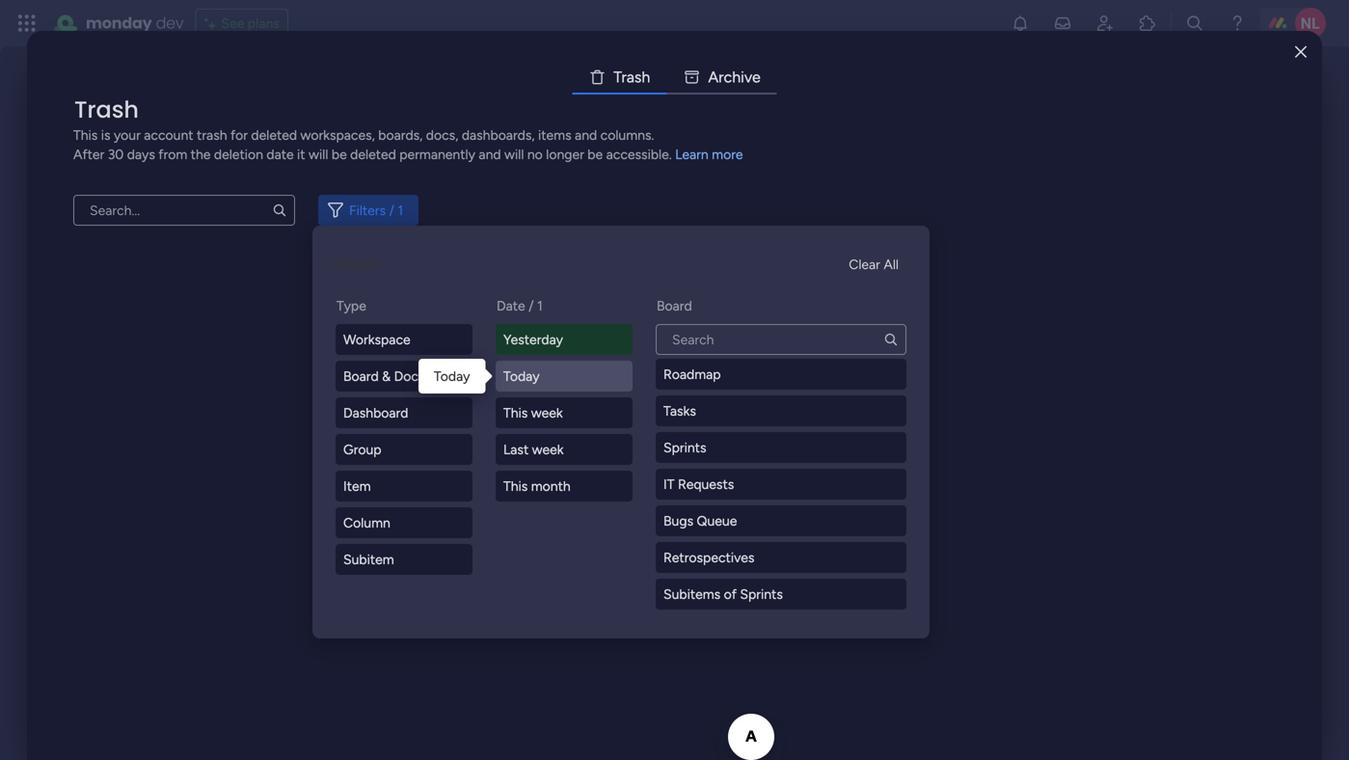 Task type: describe. For each thing, give the bounding box(es) containing it.
it
[[664, 476, 675, 493]]

monday dev
[[86, 12, 184, 34]]

account
[[144, 127, 194, 143]]

2 h from the left
[[732, 68, 741, 86]]

apps image
[[1138, 14, 1158, 33]]

dashboards,
[[462, 127, 535, 143]]

t
[[614, 68, 622, 86]]

today button
[[496, 361, 633, 392]]

1 be from the left
[[332, 146, 347, 163]]

permanently
[[400, 146, 476, 163]]

0 horizontal spatial sprints
[[664, 439, 707, 456]]

subitems
[[664, 586, 721, 602]]

subitems of sprints button
[[656, 579, 907, 610]]

trash
[[74, 94, 139, 126]]

filters / 1
[[349, 202, 403, 219]]

of
[[724, 586, 737, 602]]

results
[[587, 576, 664, 608]]

date / 1
[[497, 298, 543, 314]]

tasks
[[664, 403, 696, 419]]

t r a s h
[[614, 68, 651, 86]]

item button
[[336, 471, 473, 502]]

type
[[337, 298, 366, 314]]

week for this week
[[531, 405, 563, 421]]

were
[[670, 576, 726, 608]]

bugs
[[664, 513, 694, 529]]

plans
[[248, 15, 280, 31]]

after
[[73, 146, 104, 163]]

bugs queue
[[664, 513, 737, 529]]

dashboard button
[[336, 397, 473, 428]]

archive is empty image
[[511, 249, 839, 577]]

clear all button
[[841, 249, 907, 280]]

today inside button
[[504, 368, 540, 384]]

different
[[548, 617, 604, 635]]

filters for filters
[[337, 255, 379, 274]]

/ for date
[[529, 298, 534, 314]]

r for t
[[622, 68, 627, 86]]

deletion
[[214, 146, 263, 163]]

remove
[[690, 617, 739, 635]]

dev
[[156, 12, 184, 34]]

try
[[524, 617, 544, 635]]

noah lott image
[[1296, 8, 1327, 39]]

filters for filters / 1
[[349, 202, 386, 219]]

clear all
[[849, 256, 899, 273]]

group button
[[336, 434, 473, 465]]

column button
[[336, 507, 473, 538]]

subitem
[[343, 551, 394, 568]]

none search field the search for items in the recycle bin
[[73, 195, 295, 226]]

all
[[884, 256, 899, 273]]

1 vertical spatial and
[[479, 146, 501, 163]]

roadmap button
[[656, 359, 907, 390]]

workspaces,
[[301, 127, 375, 143]]

notifications image
[[1011, 14, 1030, 33]]

see
[[221, 15, 244, 31]]

Search search field
[[656, 324, 907, 355]]

board for board
[[657, 298, 692, 314]]

week for last week
[[532, 441, 564, 458]]

filters
[[789, 617, 825, 635]]

i
[[741, 68, 745, 86]]

board & doc button
[[336, 361, 473, 392]]

retrospectives button
[[656, 542, 907, 573]]

last
[[504, 441, 529, 458]]

it requests button
[[656, 469, 907, 500]]

last week
[[504, 441, 564, 458]]

board for board & doc
[[343, 368, 379, 384]]

help image
[[1228, 14, 1247, 33]]

v
[[745, 68, 752, 86]]

search everything image
[[1186, 14, 1205, 33]]

this week button
[[496, 397, 633, 428]]

group
[[343, 441, 382, 458]]

no
[[550, 576, 581, 608]]

days
[[127, 146, 155, 163]]

inbox image
[[1054, 14, 1073, 33]]

a
[[627, 68, 635, 86]]

search
[[742, 617, 785, 635]]

from
[[159, 146, 187, 163]]

column
[[343, 515, 391, 531]]

0 vertical spatial and
[[575, 127, 597, 143]]

&
[[382, 368, 391, 384]]

1 h from the left
[[642, 68, 651, 86]]

sprints button
[[656, 432, 907, 463]]

search image for the search search box
[[884, 332, 899, 347]]

month
[[531, 478, 571, 494]]

close image
[[1296, 45, 1307, 59]]

or
[[673, 617, 687, 635]]

e
[[752, 68, 761, 86]]

items
[[538, 127, 572, 143]]

1 for date / 1
[[537, 298, 543, 314]]

last week button
[[496, 434, 633, 465]]

date
[[497, 298, 525, 314]]

keywords
[[608, 617, 670, 635]]

0 horizontal spatial deleted
[[251, 127, 297, 143]]

docs,
[[426, 127, 459, 143]]

this for this week
[[504, 405, 528, 421]]



Task type: locate. For each thing, give the bounding box(es) containing it.
will left no
[[505, 146, 524, 163]]

/ down boards,
[[389, 202, 395, 219]]

0 vertical spatial /
[[389, 202, 395, 219]]

1 vertical spatial week
[[532, 441, 564, 458]]

no results were found try different keywords or remove search filters
[[524, 576, 825, 635]]

deleted
[[251, 127, 297, 143], [350, 146, 396, 163]]

clear
[[849, 256, 881, 273]]

item
[[343, 478, 371, 494]]

board & doc
[[343, 368, 419, 384]]

/ for filters
[[389, 202, 395, 219]]

1 vertical spatial search image
[[884, 332, 899, 347]]

accessible.
[[606, 146, 672, 163]]

1 vertical spatial filters
[[337, 255, 379, 274]]

r for a
[[719, 68, 724, 86]]

invite members image
[[1096, 14, 1115, 33]]

0 vertical spatial none search field
[[73, 195, 295, 226]]

0 horizontal spatial be
[[332, 146, 347, 163]]

1 horizontal spatial none search field
[[656, 324, 907, 355]]

this week
[[504, 405, 563, 421]]

1 horizontal spatial 1
[[537, 298, 543, 314]]

queue
[[697, 513, 737, 529]]

1 horizontal spatial board
[[657, 298, 692, 314]]

1 horizontal spatial r
[[719, 68, 724, 86]]

search image down all
[[884, 332, 899, 347]]

more
[[712, 146, 743, 163]]

1 for filters / 1
[[398, 202, 403, 219]]

deleted up date
[[251, 127, 297, 143]]

see plans
[[221, 15, 280, 31]]

it requests
[[664, 476, 734, 493]]

bugs queue button
[[656, 506, 907, 536]]

1 today from the left
[[434, 368, 470, 384]]

r left i
[[719, 68, 724, 86]]

today
[[434, 368, 470, 384], [504, 368, 540, 384]]

0 vertical spatial filters
[[349, 202, 386, 219]]

workspace button
[[336, 324, 473, 355]]

0 vertical spatial search image
[[272, 203, 287, 218]]

columns.
[[601, 127, 654, 143]]

/ inside popup button
[[389, 202, 395, 219]]

sprints right of
[[740, 586, 783, 602]]

1 will from the left
[[309, 146, 328, 163]]

1 horizontal spatial deleted
[[350, 146, 396, 163]]

deleted down boards,
[[350, 146, 396, 163]]

this inside button
[[504, 405, 528, 421]]

no
[[528, 146, 543, 163]]

this up last
[[504, 405, 528, 421]]

monday
[[86, 12, 152, 34]]

will right it on the left of the page
[[309, 146, 328, 163]]

1 vertical spatial none search field
[[656, 324, 907, 355]]

and up longer
[[575, 127, 597, 143]]

2 today from the left
[[504, 368, 540, 384]]

board left &
[[343, 368, 379, 384]]

c
[[724, 68, 732, 86]]

tasks button
[[656, 396, 907, 426]]

2 be from the left
[[588, 146, 603, 163]]

/ right date
[[529, 298, 534, 314]]

0 horizontal spatial /
[[389, 202, 395, 219]]

0 vertical spatial 1
[[398, 202, 403, 219]]

Search for items in the recycle bin search field
[[73, 195, 295, 226]]

filters / 1 button
[[318, 195, 419, 226]]

board up roadmap
[[657, 298, 692, 314]]

1
[[398, 202, 403, 219], [537, 298, 543, 314]]

0 horizontal spatial search image
[[272, 203, 287, 218]]

0 horizontal spatial 1
[[398, 202, 403, 219]]

0 vertical spatial sprints
[[664, 439, 707, 456]]

0 vertical spatial week
[[531, 405, 563, 421]]

0 vertical spatial deleted
[[251, 127, 297, 143]]

your
[[114, 127, 141, 143]]

1 r from the left
[[622, 68, 627, 86]]

1 inside popup button
[[398, 202, 403, 219]]

1 horizontal spatial will
[[505, 146, 524, 163]]

0 vertical spatial board
[[657, 298, 692, 314]]

none search field up the roadmap button
[[656, 324, 907, 355]]

this month
[[504, 478, 571, 494]]

subitems of sprints
[[664, 586, 783, 602]]

1 vertical spatial /
[[529, 298, 534, 314]]

this inside button
[[504, 478, 528, 494]]

the
[[191, 146, 211, 163]]

be
[[332, 146, 347, 163], [588, 146, 603, 163]]

1 vertical spatial sprints
[[740, 586, 783, 602]]

week
[[531, 405, 563, 421], [532, 441, 564, 458]]

filters
[[349, 202, 386, 219], [337, 255, 379, 274]]

2 will from the left
[[505, 146, 524, 163]]

workspace
[[343, 331, 411, 348]]

h right a
[[642, 68, 651, 86]]

yesterday button
[[496, 324, 633, 355]]

1 horizontal spatial /
[[529, 298, 534, 314]]

a
[[708, 68, 719, 86]]

2 vertical spatial this
[[504, 478, 528, 494]]

sprints down tasks
[[664, 439, 707, 456]]

0 horizontal spatial h
[[642, 68, 651, 86]]

h
[[642, 68, 651, 86], [732, 68, 741, 86]]

0 horizontal spatial board
[[343, 368, 379, 384]]

select product image
[[17, 14, 37, 33]]

found
[[732, 576, 800, 608]]

r left s
[[622, 68, 627, 86]]

1 vertical spatial board
[[343, 368, 379, 384]]

30
[[108, 146, 124, 163]]

a r c h i v e
[[708, 68, 761, 86]]

s
[[635, 68, 642, 86]]

0 vertical spatial this
[[73, 127, 98, 143]]

yesterday
[[504, 331, 563, 348]]

1 horizontal spatial and
[[575, 127, 597, 143]]

r
[[622, 68, 627, 86], [719, 68, 724, 86]]

retrospectives
[[664, 549, 755, 566]]

1 vertical spatial deleted
[[350, 146, 396, 163]]

dashboard
[[343, 405, 409, 421]]

1 horizontal spatial today
[[504, 368, 540, 384]]

1 horizontal spatial sprints
[[740, 586, 783, 602]]

it
[[297, 146, 305, 163]]

will
[[309, 146, 328, 163], [505, 146, 524, 163]]

be right longer
[[588, 146, 603, 163]]

1 vertical spatial this
[[504, 405, 528, 421]]

1 horizontal spatial search image
[[884, 332, 899, 347]]

0 horizontal spatial none search field
[[73, 195, 295, 226]]

longer
[[546, 146, 584, 163]]

week inside 'button'
[[532, 441, 564, 458]]

0 horizontal spatial today
[[434, 368, 470, 384]]

board inside "button"
[[343, 368, 379, 384]]

1 down "permanently"
[[398, 202, 403, 219]]

search image for the search for items in the recycle bin search box
[[272, 203, 287, 218]]

1 right date
[[537, 298, 543, 314]]

trash
[[197, 127, 227, 143]]

0 horizontal spatial will
[[309, 146, 328, 163]]

1 horizontal spatial h
[[732, 68, 741, 86]]

trash this is your account trash for deleted workspaces, boards, docs, dashboards, items and columns. after 30 days from the deletion date it will be deleted permanently and will no longer be accessible. learn more
[[73, 94, 743, 163]]

and down the dashboards,
[[479, 146, 501, 163]]

week inside button
[[531, 405, 563, 421]]

this inside trash this is your account trash for deleted workspaces, boards, docs, dashboards, items and columns. after 30 days from the deletion date it will be deleted permanently and will no longer be accessible. learn more
[[73, 127, 98, 143]]

search image
[[272, 203, 287, 218], [884, 332, 899, 347]]

this left 'month'
[[504, 478, 528, 494]]

board
[[657, 298, 692, 314], [343, 368, 379, 384]]

subitem button
[[336, 544, 473, 575]]

this month button
[[496, 471, 633, 502]]

this for this month
[[504, 478, 528, 494]]

today right doc
[[434, 368, 470, 384]]

h left v
[[732, 68, 741, 86]]

0 horizontal spatial r
[[622, 68, 627, 86]]

week up last week
[[531, 405, 563, 421]]

search image down date
[[272, 203, 287, 218]]

1 vertical spatial 1
[[537, 298, 543, 314]]

this up after
[[73, 127, 98, 143]]

/
[[389, 202, 395, 219], [529, 298, 534, 314]]

0 horizontal spatial and
[[479, 146, 501, 163]]

filters up 'type'
[[337, 255, 379, 274]]

is
[[101, 127, 110, 143]]

week right last
[[532, 441, 564, 458]]

filters inside popup button
[[349, 202, 386, 219]]

filters down workspaces,
[[349, 202, 386, 219]]

None search field
[[73, 195, 295, 226], [656, 324, 907, 355]]

none search field the search
[[656, 324, 907, 355]]

2 r from the left
[[719, 68, 724, 86]]

for
[[231, 127, 248, 143]]

boards,
[[378, 127, 423, 143]]

today up this week
[[504, 368, 540, 384]]

see plans button
[[195, 9, 288, 38]]

be down workspaces,
[[332, 146, 347, 163]]

roadmap
[[664, 366, 721, 383]]

requests
[[678, 476, 734, 493]]

1 horizontal spatial be
[[588, 146, 603, 163]]

none search field down 'from'
[[73, 195, 295, 226]]

date
[[267, 146, 294, 163]]

learn more link
[[675, 146, 743, 163]]



Task type: vqa. For each thing, say whether or not it's contained in the screenshot.
ANNIVERSARY
no



